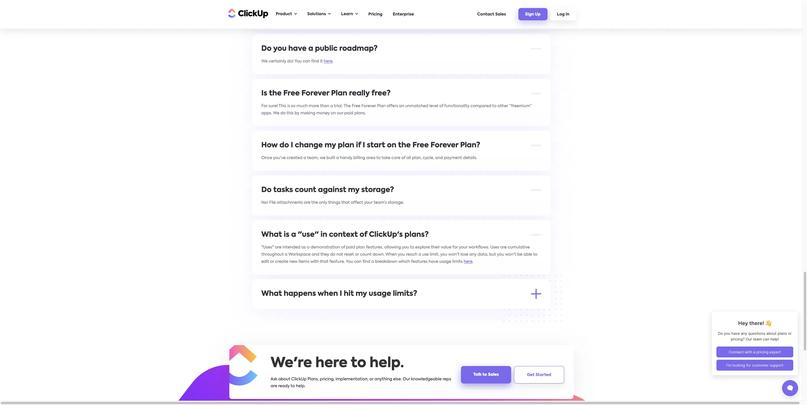 Task type: describe. For each thing, give the bounding box(es) containing it.
2 vertical spatial here
[[316, 357, 348, 371]]

able inside "uses" are intended as a demonstration of paid plan features, allowing you to explore their value for your workflows. uses are cumulative throughout a workspace and they do not reset or count down. when you reach a use limit, you won't lose any data, but you won't be able to edit or create new items with that feature. you can find a breakdown which features have usage limits
[[524, 253, 533, 257]]

file
[[270, 201, 276, 205]]

free for much
[[352, 104, 361, 108]]

that inside "uses" are intended as a demonstration of paid plan features, allowing you to explore their value for your workflows. uses are cumulative throughout a workspace and they do not reset or count down. when you reach a use limit, you won't lose any data, but you won't be able to edit or create new items with that feature. you can find a breakdown which features have usage limits
[[320, 260, 329, 264]]

until
[[405, 7, 414, 11]]

choose
[[491, 7, 506, 11]]

a right built
[[337, 156, 339, 160]]

do inside "uses" are intended as a demonstration of paid plan features, allowing you to explore their value for your workflows. uses are cumulative throughout a workspace and they do not reset or count down. when you reach a use limit, you won't lose any data, but you won't be able to edit or create new items with that feature. you can find a breakdown which features have usage limits
[[331, 253, 336, 257]]

much
[[297, 104, 308, 108]]

no!
[[262, 201, 269, 205]]

tasks
[[274, 187, 293, 194]]

a left public
[[309, 45, 314, 52]]

what for what is a "use" in context of clickup's plans?
[[262, 231, 282, 239]]

you up which
[[398, 253, 406, 257]]

for inside "uses" are intended as a demonstration of paid plan features, allowing you to explore their value for your workflows. uses are cumulative throughout a workspace and they do not reset or count down. when you reach a use limit, you won't lose any data, but you won't be able to edit or create new items with that feature. you can find a breakdown which features have usage limits
[[453, 245, 459, 250]]

1 vertical spatial cycle,
[[423, 156, 435, 160]]

contact sales button
[[475, 9, 509, 19]]

1 horizontal spatial as
[[370, 305, 375, 309]]

1 horizontal spatial or
[[355, 253, 359, 257]]

we're here to help.
[[271, 357, 404, 371]]

which
[[399, 260, 411, 264]]

2 horizontal spatial and
[[436, 156, 443, 160]]

started
[[536, 373, 552, 377]]

with
[[311, 260, 319, 264]]

details.
[[464, 156, 478, 160]]

you'll still be able to use clickup, and we'll let you know as soon as a limit is reached. we're happy to provide a grace period to find the plan that works for you!
[[262, 305, 535, 316]]

0 vertical spatial .
[[333, 59, 334, 63]]

product button
[[273, 8, 300, 20]]

count inside "uses" are intended as a demonstration of paid plan features, allowing you to explore their value for your workflows. uses are cumulative throughout a workspace and they do not reset or count down. when you reach a use limit, you won't lose any data, but you won't be able to edit or create new items with that feature. you can find a breakdown which features have usage limits
[[360, 253, 372, 257]]

context
[[329, 231, 358, 239]]

0 vertical spatial in
[[566, 12, 570, 16]]

0 horizontal spatial or
[[271, 260, 275, 264]]

than
[[320, 104, 330, 108]]

the left only
[[312, 201, 318, 205]]

2 vertical spatial my
[[356, 291, 367, 298]]

provide
[[458, 305, 473, 309]]

talk
[[474, 373, 482, 377]]

ask about clickup plans, pricing, implementation, or anything else. our knowledgeable reps are ready to help.
[[271, 377, 451, 389]]

happy
[[439, 305, 452, 309]]

data,
[[478, 253, 489, 257]]

reset
[[345, 253, 354, 257]]

0 horizontal spatial free
[[284, 90, 300, 97]]

for
[[262, 104, 268, 108]]

you inside you'll still be able to use clickup, and we'll let you know as soon as a limit is reached. we're happy to provide a grace period to find the plan that works for you!
[[350, 305, 358, 309]]

period
[[490, 305, 503, 309]]

your right 'end'
[[436, 7, 444, 11]]

free
[[275, 7, 283, 11]]

1 vertical spatial .
[[473, 260, 474, 264]]

making
[[301, 111, 316, 115]]

pricing
[[369, 12, 383, 16]]

usage inside "uses" are intended as a demonstration of paid plan features, allowing you to explore their value for your workflows. uses are cumulative throughout a workspace and they do not reset or count down. when you reach a use limit, you won't lose any data, but you won't be able to edit or create new items with that feature. you can find a breakdown which features have usage limits
[[440, 260, 452, 264]]

workflows.
[[469, 245, 490, 250]]

uses
[[491, 245, 500, 250]]

and inside you'll still be able to use clickup, and we'll let you know as soon as a limit is reached. we're happy to provide a grace period to find the plan that works for you!
[[326, 305, 334, 309]]

plans,
[[308, 377, 319, 381]]

do,
[[348, 7, 354, 11]]

1 horizontal spatial i
[[340, 291, 342, 298]]

are right uses
[[501, 245, 507, 250]]

for sure! this is so much more than a trial. the free forever plan offers an unmatched level of functionality compared to other "freemium" apps. we do this by making money on our paid plans.
[[262, 104, 533, 115]]

you'll
[[262, 305, 272, 309]]

the up the all
[[399, 142, 411, 149]]

solutions
[[308, 12, 326, 16]]

your inside "uses" are intended as a demonstration of paid plan features, allowing you to explore their value for your workflows. uses are cumulative throughout a workspace and they do not reset or count down. when you reach a use limit, you won't lose any data, but you won't be able to edit or create new items with that feature. you can find a breakdown which features have usage limits
[[459, 245, 468, 250]]

not
[[337, 253, 344, 257]]

2 won't from the left
[[506, 253, 517, 257]]

my for storage?
[[349, 187, 360, 194]]

a up the workspace
[[307, 245, 310, 250]]

billing inside 'you're free to cancel at anytime! when you do, your current plan will last until the end of your billing cycle, unless you choose to downgrade immediately.'
[[445, 7, 457, 11]]

when inside 'you're free to cancel at anytime! when you do, your current plan will last until the end of your billing cycle, unless you choose to downgrade immediately.'
[[327, 7, 339, 11]]

you right the but
[[498, 253, 505, 257]]

0 vertical spatial you
[[295, 59, 302, 63]]

money
[[317, 111, 330, 115]]

be inside "uses" are intended as a demonstration of paid plan features, allowing you to explore their value for your workflows. uses are cumulative throughout a workspace and they do not reset or count down. when you reach a use limit, you won't lose any data, but you won't be able to edit or create new items with that feature. you can find a breakdown which features have usage limits
[[518, 253, 523, 257]]

pricing,
[[320, 377, 335, 381]]

have inside "uses" are intended as a demonstration of paid plan features, allowing you to explore their value for your workflows. uses are cumulative throughout a workspace and they do not reset or count down. when you reach a use limit, you won't lose any data, but you won't be able to edit or create new items with that feature. you can find a breakdown which features have usage limits
[[429, 260, 439, 264]]

you!
[[290, 312, 298, 316]]

throughout
[[262, 253, 284, 257]]

sales inside talk to sales button
[[488, 373, 499, 377]]

so
[[291, 104, 296, 108]]

things
[[329, 201, 341, 205]]

immediately.
[[262, 15, 287, 19]]

plan?
[[461, 142, 481, 149]]

a left grace
[[474, 305, 477, 309]]

1 vertical spatial here
[[464, 260, 473, 264]]

1 vertical spatial do
[[280, 142, 289, 149]]

clickup
[[292, 377, 307, 381]]

enterprise link
[[390, 9, 417, 19]]

paid inside 'for sure! this is so much more than a trial. the free forever plan offers an unmatched level of functionality compared to other "freemium" apps. we do this by making money on our paid plans.'
[[345, 111, 354, 115]]

0 vertical spatial count
[[295, 187, 317, 194]]

clickup logo image
[[221, 341, 258, 386]]

able inside you'll still be able to use clickup, and we'll let you know as soon as a limit is reached. we're happy to provide a grace period to find the plan that works for you!
[[286, 305, 295, 309]]

sign up
[[526, 12, 541, 16]]

you up 'certainly'
[[274, 45, 287, 52]]

0 horizontal spatial have
[[289, 45, 307, 52]]

be inside you'll still be able to use clickup, and we'll let you know as soon as a limit is reached. we're happy to provide a grace period to find the plan that works for you!
[[280, 305, 285, 309]]

breakdown
[[375, 260, 398, 264]]

a left limit
[[392, 305, 394, 309]]

get
[[527, 373, 535, 377]]

you up learn
[[340, 7, 347, 11]]

find inside "uses" are intended as a demonstration of paid plan features, allowing you to explore their value for your workflows. uses are cumulative throughout a workspace and they do not reset or count down. when you reach a use limit, you won't lose any data, but you won't be able to edit or create new items with that feature. you can find a breakdown which features have usage limits
[[363, 260, 371, 264]]

find inside you'll still be able to use clickup, and we'll let you know as soon as a limit is reached. we're happy to provide a grace period to find the plan that works for you!
[[510, 305, 517, 309]]

is inside you'll still be able to use clickup, and we'll let you know as soon as a limit is reached. we're happy to provide a grace period to find the plan that works for you!
[[405, 305, 408, 309]]

cancel
[[289, 7, 302, 11]]

of inside 'you're free to cancel at anytime! when you do, your current plan will last until the end of your billing cycle, unless you choose to downgrade immediately.'
[[431, 7, 435, 11]]

feature.
[[330, 260, 345, 264]]

your right do,
[[355, 7, 363, 11]]

up
[[535, 12, 541, 16]]

a up intended
[[292, 231, 296, 239]]

1 vertical spatial is
[[284, 231, 290, 239]]

to inside button
[[483, 373, 487, 377]]

anytime!
[[309, 7, 326, 11]]

down.
[[373, 253, 385, 257]]

a up create
[[285, 253, 288, 257]]

still
[[273, 305, 279, 309]]

talk to sales button
[[461, 366, 512, 384]]

your right affect
[[365, 201, 373, 205]]

what is a "use" in context of clickup's plans?
[[262, 231, 429, 239]]

can inside "uses" are intended as a demonstration of paid plan features, allowing you to explore their value for your workflows. uses are cumulative throughout a workspace and they do not reset or count down. when you reach a use limit, you won't lose any data, but you won't be able to edit or create new items with that feature. you can find a breakdown which features have usage limits
[[354, 260, 362, 264]]

pricing link
[[366, 9, 386, 19]]

area
[[367, 156, 376, 160]]

my for plan
[[325, 142, 336, 149]]

you up contact
[[483, 7, 490, 11]]

use inside "uses" are intended as a demonstration of paid plan features, allowing you to explore their value for your workflows. uses are cumulative throughout a workspace and they do not reset or count down. when you reach a use limit, you won't lose any data, but you won't be able to edit or create new items with that feature. you can find a breakdown which features have usage limits
[[423, 253, 429, 257]]

do inside 'for sure! this is so much more than a trial. the free forever plan offers an unmatched level of functionality compared to other "freemium" apps. we do this by making money on our paid plans.'
[[281, 111, 286, 115]]

do for do you have a public roadmap?
[[262, 45, 272, 52]]

0 vertical spatial here
[[324, 59, 333, 63]]

1 vertical spatial billing
[[354, 156, 366, 160]]

help. inside ask about clickup plans, pricing, implementation, or anything else. our knowledgeable reps are ready to help.
[[296, 385, 306, 389]]

lose
[[461, 253, 469, 257]]

"uses"
[[262, 245, 274, 250]]

works
[[271, 312, 283, 316]]

only
[[319, 201, 328, 205]]

how
[[262, 142, 278, 149]]

plans.
[[355, 111, 366, 115]]

here link for do you have a public roadmap?
[[324, 59, 333, 63]]

1 won't from the left
[[449, 253, 460, 257]]

current
[[364, 7, 379, 11]]

2 horizontal spatial as
[[386, 305, 391, 309]]

a down 'down.'
[[372, 260, 374, 264]]

demonstration
[[311, 245, 340, 250]]

we certainly do! you can find it here .
[[262, 59, 334, 63]]

plan inside "uses" are intended as a demonstration of paid plan features, allowing you to explore their value for your workflows. uses are cumulative throughout a workspace and they do not reset or count down. when you reach a use limit, you won't lose any data, but you won't be able to edit or create new items with that feature. you can find a breakdown which features have usage limits
[[357, 245, 365, 250]]

the right the is
[[269, 90, 282, 97]]

sales inside contact sales button
[[496, 12, 506, 16]]

the inside you'll still be able to use clickup, and we'll let you know as soon as a limit is reached. we're happy to provide a grace period to find the plan that works for you!
[[518, 305, 525, 309]]

features
[[412, 260, 428, 264]]

public
[[315, 45, 338, 52]]

sure!
[[269, 104, 278, 108]]

features,
[[366, 245, 384, 250]]

cumulative
[[508, 245, 530, 250]]

take
[[382, 156, 391, 160]]

clickup,
[[309, 305, 325, 309]]

edit
[[262, 260, 270, 264]]

a left team,
[[304, 156, 307, 160]]

hit
[[344, 291, 354, 298]]

log in
[[557, 12, 570, 16]]

"uses" are intended as a demonstration of paid plan features, allowing you to explore their value for your workflows. uses are cumulative throughout a workspace and they do not reset or count down. when you reach a use limit, you won't lose any data, but you won't be able to edit or create new items with that feature. you can find a breakdown which features have usage limits
[[262, 245, 538, 264]]

get started
[[527, 373, 552, 377]]

against
[[318, 187, 347, 194]]

forever for than
[[362, 104, 377, 108]]



Task type: vqa. For each thing, say whether or not it's contained in the screenshot.


Task type: locate. For each thing, give the bounding box(es) containing it.
have up we certainly do! you can find it here .
[[289, 45, 307, 52]]

and left we'll
[[326, 305, 334, 309]]

get started button
[[514, 366, 565, 384]]

plan left the offers
[[378, 104, 386, 108]]

billing
[[445, 7, 457, 11], [354, 156, 366, 160]]

log
[[557, 12, 565, 16]]

when down allowing
[[386, 253, 397, 257]]

0 vertical spatial my
[[325, 142, 336, 149]]

plan
[[332, 90, 348, 97], [378, 104, 386, 108]]

a
[[309, 45, 314, 52], [331, 104, 333, 108], [304, 156, 307, 160], [337, 156, 339, 160], [292, 231, 296, 239], [307, 245, 310, 250], [285, 253, 288, 257], [419, 253, 422, 257], [372, 260, 374, 264], [392, 305, 394, 309], [474, 305, 477, 309]]

0 horizontal spatial as
[[302, 245, 306, 250]]

on up care
[[387, 142, 397, 149]]

soon
[[376, 305, 385, 309]]

clickup's
[[369, 231, 403, 239]]

find down features,
[[363, 260, 371, 264]]

here down lose
[[464, 260, 473, 264]]

can left it
[[303, 59, 311, 63]]

0 vertical spatial billing
[[445, 7, 457, 11]]

what up still
[[262, 291, 282, 298]]

intended
[[283, 245, 301, 250]]

0 vertical spatial paid
[[345, 111, 354, 115]]

1 horizontal spatial in
[[566, 12, 570, 16]]

1 horizontal spatial free
[[352, 104, 361, 108]]

2 vertical spatial find
[[510, 305, 517, 309]]

here .
[[464, 260, 474, 264]]

able down 'cumulative'
[[524, 253, 533, 257]]

is inside 'for sure! this is so much more than a trial. the free forever plan offers an unmatched level of functionality compared to other "freemium" apps. we do this by making money on our paid plans.'
[[288, 104, 290, 108]]

we
[[320, 156, 326, 160]]

is the free forever plan really free?
[[262, 90, 391, 97]]

0 horizontal spatial cycle,
[[423, 156, 435, 160]]

this
[[279, 104, 287, 108]]

do
[[281, 111, 286, 115], [280, 142, 289, 149], [331, 253, 336, 257]]

1 horizontal spatial we
[[273, 111, 280, 115]]

sales right talk
[[488, 373, 499, 377]]

2 vertical spatial do
[[331, 253, 336, 257]]

0 horizontal spatial usage
[[369, 291, 392, 298]]

can right feature.
[[354, 260, 362, 264]]

2 vertical spatial that
[[262, 312, 270, 316]]

storage?
[[362, 187, 395, 194]]

0 vertical spatial on
[[331, 111, 336, 115]]

0 horizontal spatial won't
[[449, 253, 460, 257]]

or
[[355, 253, 359, 257], [271, 260, 275, 264], [370, 377, 374, 381]]

count up attachments
[[295, 187, 317, 194]]

contact sales
[[478, 12, 506, 16]]

reps
[[443, 377, 451, 381]]

for inside you'll still be able to use clickup, and we'll let you know as soon as a limit is reached. we're happy to provide a grace period to find the plan that works for you!
[[284, 312, 289, 316]]

offers
[[387, 104, 399, 108]]

clickup image
[[227, 8, 269, 19]]

0 vertical spatial can
[[303, 59, 311, 63]]

0 vertical spatial that
[[342, 201, 350, 205]]

1 horizontal spatial and
[[326, 305, 334, 309]]

0 vertical spatial free
[[284, 90, 300, 97]]

your
[[355, 7, 363, 11], [436, 7, 444, 11], [365, 201, 373, 205], [459, 245, 468, 250]]

end
[[422, 7, 430, 11]]

an
[[400, 104, 405, 108]]

1 what from the top
[[262, 231, 282, 239]]

do up 'certainly'
[[262, 45, 272, 52]]

1 horizontal spatial usage
[[440, 260, 452, 264]]

learn
[[341, 12, 353, 16]]

free inside 'for sure! this is so much more than a trial. the free forever plan offers an unmatched level of functionality compared to other "freemium" apps. we do this by making money on our paid plans.'
[[352, 104, 361, 108]]

count down features,
[[360, 253, 372, 257]]

billing left "unless"
[[445, 7, 457, 11]]

a inside 'for sure! this is so much more than a trial. the free forever plan offers an unmatched level of functionality compared to other "freemium" apps. we do this by making money on our paid plans.'
[[331, 104, 333, 108]]

you down value
[[441, 253, 448, 257]]

and inside "uses" are intended as a demonstration of paid plan features, allowing you to explore their value for your workflows. uses are cumulative throughout a workspace and they do not reset or count down. when you reach a use limit, you won't lose any data, but you won't be able to edit or create new items with that feature. you can find a breakdown which features have usage limits
[[312, 253, 320, 257]]

i up created
[[291, 142, 294, 149]]

are up throughout
[[275, 245, 282, 250]]

billing left area
[[354, 156, 366, 160]]

ask
[[271, 377, 278, 381]]

and left payment
[[436, 156, 443, 160]]

1 vertical spatial free
[[352, 104, 361, 108]]

0 vertical spatial be
[[518, 253, 523, 257]]

built
[[327, 156, 336, 160]]

1 horizontal spatial find
[[363, 260, 371, 264]]

won't down 'cumulative'
[[506, 253, 517, 257]]

the inside 'you're free to cancel at anytime! when you do, your current plan will last until the end of your billing cycle, unless you choose to downgrade immediately.'
[[415, 7, 421, 11]]

2 horizontal spatial or
[[370, 377, 374, 381]]

0 vertical spatial plan
[[332, 90, 348, 97]]

anything
[[375, 377, 392, 381]]

2 horizontal spatial forever
[[431, 142, 459, 149]]

0 vertical spatial have
[[289, 45, 307, 52]]

able
[[524, 253, 533, 257], [286, 305, 295, 309]]

in
[[566, 12, 570, 16], [321, 231, 328, 239]]

paid down the
[[345, 111, 354, 115]]

to inside 'for sure! this is so much more than a trial. the free forever plan offers an unmatched level of functionality compared to other "freemium" apps. we do this by making money on our paid plans.'
[[493, 104, 497, 108]]

that
[[342, 201, 350, 205], [320, 260, 329, 264], [262, 312, 270, 316]]

free up so
[[284, 90, 300, 97]]

1 horizontal spatial plan
[[378, 104, 386, 108]]

when right anytime!
[[327, 7, 339, 11]]

product
[[276, 12, 292, 16]]

0 vertical spatial or
[[355, 253, 359, 257]]

this
[[287, 111, 294, 115]]

i right if
[[363, 142, 366, 149]]

0 horizontal spatial in
[[321, 231, 328, 239]]

allowing
[[385, 245, 401, 250]]

other
[[498, 104, 509, 108]]

forever inside 'for sure! this is so much more than a trial. the free forever plan offers an unmatched level of functionality compared to other "freemium" apps. we do this by making money on our paid plans.'
[[362, 104, 377, 108]]

a left trial.
[[331, 104, 333, 108]]

use down explore
[[423, 253, 429, 257]]

as inside "uses" are intended as a demonstration of paid plan features, allowing you to explore their value for your workflows. uses are cumulative throughout a workspace and they do not reset or count down. when you reach a use limit, you won't lose any data, but you won't be able to edit or create new items with that feature. you can find a breakdown which features have usage limits
[[302, 245, 306, 250]]

my right hit
[[356, 291, 367, 298]]

be right still
[[280, 305, 285, 309]]

to
[[284, 7, 288, 11], [507, 7, 511, 11], [493, 104, 497, 108], [377, 156, 381, 160], [410, 245, 415, 250], [534, 253, 538, 257], [296, 305, 300, 309], [453, 305, 457, 309], [504, 305, 509, 309], [351, 357, 367, 371], [483, 373, 487, 377], [291, 385, 295, 389]]

new
[[290, 260, 298, 264]]

you down reset
[[346, 260, 354, 264]]

1 horizontal spatial help.
[[370, 357, 404, 371]]

1 horizontal spatial .
[[473, 260, 474, 264]]

1 vertical spatial use
[[301, 305, 308, 309]]

"use"
[[298, 231, 319, 239]]

forever up plans. at the left of the page
[[362, 104, 377, 108]]

1 vertical spatial we
[[273, 111, 280, 115]]

able up you!
[[286, 305, 295, 309]]

of left the all
[[402, 156, 406, 160]]

do up you've
[[280, 142, 289, 149]]

0 vertical spatial do
[[281, 111, 286, 115]]

are left only
[[304, 201, 311, 205]]

team's
[[374, 201, 387, 205]]

here up pricing, on the bottom of page
[[316, 357, 348, 371]]

. right it
[[333, 59, 334, 63]]

or right reset
[[355, 253, 359, 257]]

1 horizontal spatial that
[[320, 260, 329, 264]]

log in link
[[551, 8, 577, 20]]

use left clickup,
[[301, 305, 308, 309]]

1 horizontal spatial can
[[354, 260, 362, 264]]

0 vertical spatial do
[[262, 45, 272, 52]]

0 vertical spatial sales
[[496, 12, 506, 16]]

here link for what is a "use" in context of clickup's plans?
[[464, 260, 473, 264]]

i left hit
[[340, 291, 342, 298]]

you
[[340, 7, 347, 11], [483, 7, 490, 11], [274, 45, 287, 52], [402, 245, 410, 250], [398, 253, 406, 257], [441, 253, 448, 257], [498, 253, 505, 257], [350, 305, 358, 309]]

0 horizontal spatial and
[[312, 253, 320, 257]]

of up not
[[341, 245, 345, 250]]

that down they
[[320, 260, 329, 264]]

for right value
[[453, 245, 459, 250]]

0 vertical spatial help.
[[370, 357, 404, 371]]

2 horizontal spatial find
[[510, 305, 517, 309]]

1 vertical spatial when
[[386, 253, 397, 257]]

1 vertical spatial here link
[[464, 260, 473, 264]]

of inside "uses" are intended as a demonstration of paid plan features, allowing you to explore their value for your workflows. uses are cumulative throughout a workspace and they do not reset or count down. when you reach a use limit, you won't lose any data, but you won't be able to edit or create new items with that feature. you can find a breakdown which features have usage limits
[[341, 245, 345, 250]]

on inside 'for sure! this is so much more than a trial. the free forever plan offers an unmatched level of functionality compared to other "freemium" apps. we do this by making money on our paid plans.'
[[331, 111, 336, 115]]

they
[[321, 253, 330, 257]]

free up plans. at the left of the page
[[352, 104, 361, 108]]

the left 'end'
[[415, 7, 421, 11]]

reached.
[[409, 305, 426, 309]]

1 horizontal spatial for
[[453, 245, 459, 250]]

of up features,
[[360, 231, 368, 239]]

sales down choose
[[496, 12, 506, 16]]

use
[[423, 253, 429, 257], [301, 305, 308, 309]]

implementation,
[[336, 377, 369, 381]]

sign up button
[[519, 8, 548, 20]]

what for what happens when i hit my usage limits?
[[262, 291, 282, 298]]

here link down lose
[[464, 260, 473, 264]]

or left anything
[[370, 377, 374, 381]]

plan inside you'll still be able to use clickup, and we'll let you know as soon as a limit is reached. we're happy to provide a grace period to find the plan that works for you!
[[526, 305, 535, 309]]

at
[[303, 7, 308, 11]]

you up reach on the right bottom of page
[[402, 245, 410, 250]]

we're
[[427, 305, 438, 309]]

usage up soon
[[369, 291, 392, 298]]

you're free to cancel at anytime! when you do, your current plan will last until the end of your billing cycle, unless you choose to downgrade immediately.
[[262, 7, 535, 19]]

workspace
[[289, 253, 311, 257]]

0 horizontal spatial i
[[291, 142, 294, 149]]

find left it
[[312, 59, 319, 63]]

plan inside 'you're free to cancel at anytime! when you do, your current plan will last until the end of your billing cycle, unless you choose to downgrade immediately.'
[[380, 7, 389, 11]]

free for plan
[[413, 142, 429, 149]]

1 vertical spatial in
[[321, 231, 328, 239]]

1 horizontal spatial on
[[387, 142, 397, 149]]

cycle, inside 'you're free to cancel at anytime! when you do, your current plan will last until the end of your billing cycle, unless you choose to downgrade immediately.'
[[458, 7, 469, 11]]

and
[[436, 156, 443, 160], [312, 253, 320, 257], [326, 305, 334, 309]]

as left soon
[[370, 305, 375, 309]]

1 vertical spatial can
[[354, 260, 362, 264]]

we left 'certainly'
[[262, 59, 268, 63]]

do for do tasks count against my storage?
[[262, 187, 272, 194]]

1 vertical spatial find
[[363, 260, 371, 264]]

plan inside 'for sure! this is so much more than a trial. the free forever plan offers an unmatched level of functionality compared to other "freemium" apps. we do this by making money on our paid plans.'
[[378, 104, 386, 108]]

0 horizontal spatial can
[[303, 59, 311, 63]]

what up "uses"
[[262, 231, 282, 239]]

2 vertical spatial is
[[405, 305, 408, 309]]

1 vertical spatial you
[[346, 260, 354, 264]]

1 vertical spatial or
[[271, 260, 275, 264]]

2 vertical spatial or
[[370, 377, 374, 381]]

value
[[441, 245, 452, 250]]

my up built
[[325, 142, 336, 149]]

0 horizontal spatial be
[[280, 305, 285, 309]]

payment
[[444, 156, 463, 160]]

0 horizontal spatial able
[[286, 305, 295, 309]]

0 horizontal spatial find
[[312, 59, 319, 63]]

0 horizontal spatial plan
[[332, 90, 348, 97]]

as
[[302, 245, 306, 250], [370, 305, 375, 309], [386, 305, 391, 309]]

1 do from the top
[[262, 45, 272, 52]]

2 horizontal spatial free
[[413, 142, 429, 149]]

we inside 'for sure! this is so much more than a trial. the free forever plan offers an unmatched level of functionality compared to other "freemium" apps. we do this by making money on our paid plans.'
[[273, 111, 280, 115]]

any
[[470, 253, 477, 257]]

limits
[[453, 260, 463, 264]]

it
[[320, 59, 323, 63]]

certainly
[[269, 59, 287, 63]]

that inside you'll still be able to use clickup, and we'll let you know as soon as a limit is reached. we're happy to provide a grace period to find the plan that works for you!
[[262, 312, 270, 316]]

1 vertical spatial paid
[[346, 245, 356, 250]]

affect
[[351, 201, 364, 205]]

on left our
[[331, 111, 336, 115]]

0 vertical spatial find
[[312, 59, 319, 63]]

do left this
[[281, 111, 286, 115]]

0 vertical spatial usage
[[440, 260, 452, 264]]

1 horizontal spatial have
[[429, 260, 439, 264]]

what happens when i hit my usage limits?
[[262, 291, 418, 298]]

do up no!
[[262, 187, 272, 194]]

change
[[295, 142, 323, 149]]

you inside "uses" are intended as a demonstration of paid plan features, allowing you to explore their value for your workflows. uses are cumulative throughout a workspace and they do not reset or count down. when you reach a use limit, you won't lose any data, but you won't be able to edit or create new items with that feature. you can find a breakdown which features have usage limits
[[346, 260, 354, 264]]

0 vertical spatial for
[[453, 245, 459, 250]]

2 vertical spatial free
[[413, 142, 429, 149]]

plan up trial.
[[332, 90, 348, 97]]

2 do from the top
[[262, 187, 272, 194]]

0 horizontal spatial count
[[295, 187, 317, 194]]

start
[[367, 142, 386, 149]]

find right period
[[510, 305, 517, 309]]

is up intended
[[284, 231, 290, 239]]

0 horizontal spatial we
[[262, 59, 268, 63]]

that right things
[[342, 201, 350, 205]]

contact
[[478, 12, 495, 16]]

1 vertical spatial what
[[262, 291, 282, 298]]

you're
[[262, 7, 274, 11]]

can
[[303, 59, 311, 63], [354, 260, 362, 264]]

1 horizontal spatial able
[[524, 253, 533, 257]]

are inside ask about clickup plans, pricing, implementation, or anything else. our knowledgeable reps are ready to help.
[[271, 385, 277, 389]]

paid
[[345, 111, 354, 115], [346, 245, 356, 250]]

we're
[[271, 357, 312, 371]]

a up features
[[419, 253, 422, 257]]

or inside ask about clickup plans, pricing, implementation, or anything else. our knowledgeable reps are ready to help.
[[370, 377, 374, 381]]

to inside ask about clickup plans, pricing, implementation, or anything else. our knowledgeable reps are ready to help.
[[291, 385, 295, 389]]

1 horizontal spatial count
[[360, 253, 372, 257]]

do you have a public roadmap?
[[262, 45, 378, 52]]

1 horizontal spatial cycle,
[[458, 7, 469, 11]]

. down the any
[[473, 260, 474, 264]]

solutions button
[[305, 8, 334, 20]]

handy
[[340, 156, 353, 160]]

1 horizontal spatial be
[[518, 253, 523, 257]]

won't up limits
[[449, 253, 460, 257]]

compared
[[471, 104, 492, 108]]

0 vertical spatial what
[[262, 231, 282, 239]]

1 vertical spatial my
[[349, 187, 360, 194]]

when inside "uses" are intended as a demonstration of paid plan features, allowing you to explore their value for your workflows. uses are cumulative throughout a workspace and they do not reset or count down. when you reach a use limit, you won't lose any data, but you won't be able to edit or create new items with that feature. you can find a breakdown which features have usage limits
[[386, 253, 397, 257]]

cycle, right plan,
[[423, 156, 435, 160]]

ready
[[278, 385, 290, 389]]

be
[[518, 253, 523, 257], [280, 305, 285, 309]]

0 vertical spatial when
[[327, 7, 339, 11]]

here right it
[[324, 59, 333, 63]]

0 vertical spatial here link
[[324, 59, 333, 63]]

usage left limits
[[440, 260, 452, 264]]

storage.
[[388, 201, 405, 205]]

attachments
[[277, 201, 303, 205]]

1 vertical spatial able
[[286, 305, 295, 309]]

1 horizontal spatial when
[[386, 253, 397, 257]]

do left not
[[331, 253, 336, 257]]

my up affect
[[349, 187, 360, 194]]

1 vertical spatial and
[[312, 253, 320, 257]]

forever up payment
[[431, 142, 459, 149]]

are down "ask"
[[271, 385, 277, 389]]

care
[[392, 156, 401, 160]]

create
[[276, 260, 289, 264]]

free
[[284, 90, 300, 97], [352, 104, 361, 108], [413, 142, 429, 149]]

2 horizontal spatial that
[[342, 201, 350, 205]]

0 horizontal spatial billing
[[354, 156, 366, 160]]

1 vertical spatial do
[[262, 187, 272, 194]]

2 what from the top
[[262, 291, 282, 298]]

2 horizontal spatial i
[[363, 142, 366, 149]]

of
[[431, 7, 435, 11], [440, 104, 444, 108], [402, 156, 406, 160], [360, 231, 368, 239], [341, 245, 345, 250]]

or right edit
[[271, 260, 275, 264]]

use inside you'll still be able to use clickup, and we'll let you know as soon as a limit is reached. we're happy to provide a grace period to find the plan that works for you!
[[301, 305, 308, 309]]

free up plan,
[[413, 142, 429, 149]]

our
[[337, 111, 344, 115]]

of right 'level' on the right top of the page
[[440, 104, 444, 108]]

roadmap?
[[340, 45, 378, 52]]

unmatched
[[406, 104, 429, 108]]

we'll
[[335, 305, 343, 309]]

0 vertical spatial we
[[262, 59, 268, 63]]

0 horizontal spatial for
[[284, 312, 289, 316]]

1 vertical spatial for
[[284, 312, 289, 316]]

of inside 'for sure! this is so much more than a trial. the free forever plan offers an unmatched level of functionality compared to other "freemium" apps. we do this by making money on our paid plans.'
[[440, 104, 444, 108]]

forever for i
[[431, 142, 459, 149]]

1 horizontal spatial won't
[[506, 253, 517, 257]]

you've
[[273, 156, 286, 160]]

when
[[327, 7, 339, 11], [386, 253, 397, 257]]

paid inside "uses" are intended as a demonstration of paid plan features, allowing you to explore their value for your workflows. uses are cumulative throughout a workspace and they do not reset or count down. when you reach a use limit, you won't lose any data, but you won't be able to edit or create new items with that feature. you can find a breakdown which features have usage limits
[[346, 245, 356, 250]]

that down you'll
[[262, 312, 270, 316]]

1 vertical spatial forever
[[362, 104, 377, 108]]

cycle, left "unless"
[[458, 7, 469, 11]]

be down 'cumulative'
[[518, 253, 523, 257]]

for left you!
[[284, 312, 289, 316]]

0 horizontal spatial forever
[[302, 90, 330, 97]]

the right period
[[518, 305, 525, 309]]

do tasks count against my storage?
[[262, 187, 395, 194]]

0 horizontal spatial you
[[295, 59, 302, 63]]

2 vertical spatial forever
[[431, 142, 459, 149]]

by
[[295, 111, 300, 115]]

as up the workspace
[[302, 245, 306, 250]]



